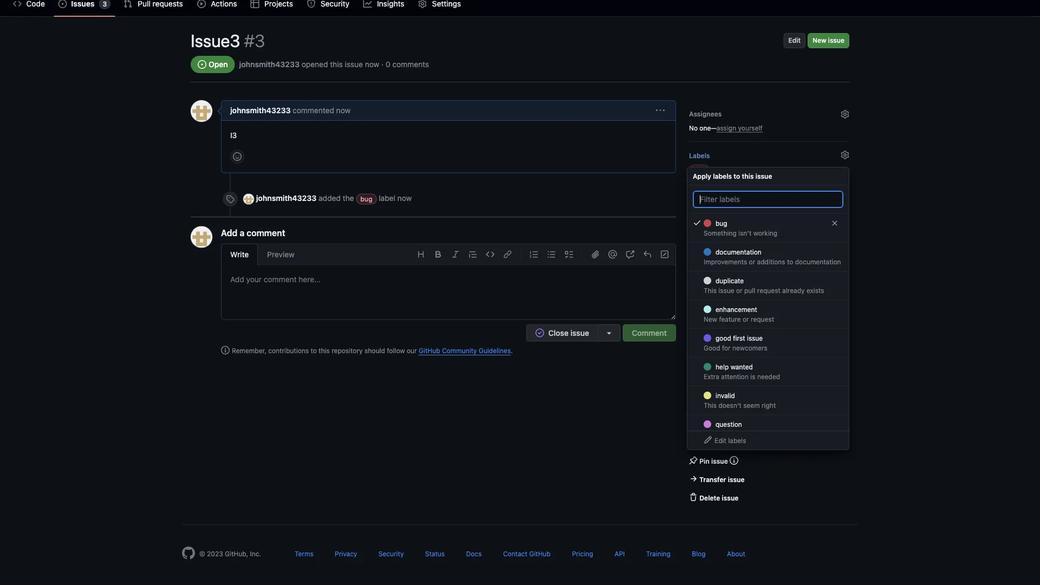 Task type: describe. For each thing, give the bounding box(es) containing it.
pricing
[[572, 550, 594, 558]]

1 participant
[[689, 391, 729, 398]]

issue inside duplicate this issue or pull request already exists
[[719, 287, 735, 294]]

  text field inside add a comment "element"
[[222, 265, 676, 320]]

unsubscribe
[[755, 339, 795, 346]]

terms link
[[295, 550, 314, 558]]

enhancement new feature or request
[[704, 306, 775, 323]]

invalid
[[716, 392, 736, 399]]

pull inside "link issues" element
[[738, 294, 749, 302]]

0 horizontal spatial @johnsmith43233 image
[[191, 100, 212, 122]]

attention
[[722, 373, 749, 381]]

question further information is requested
[[704, 421, 803, 438]]

pin issue
[[700, 457, 728, 465]]

blog link
[[692, 550, 706, 558]]

delete
[[700, 494, 721, 502]]

info image
[[221, 346, 230, 355]]

add your comment here...
[[230, 275, 321, 284]]

johnsmith43233 link for commented
[[230, 106, 291, 115]]

to inside documentation improvements or additions to documentation
[[788, 258, 794, 266]]

training link
[[647, 550, 671, 558]]

0 horizontal spatial bug link
[[356, 194, 377, 205]]

pin
[[700, 457, 710, 465]]

branches
[[700, 294, 728, 302]]

new issue link
[[808, 33, 850, 48]]

none yet
[[689, 211, 717, 218]]

issue closed image
[[536, 329, 545, 337]]

johnsmith43233 for johnsmith43233 added   the bug
[[256, 194, 317, 203]]

pencil image
[[704, 436, 713, 444]]

arrow right image
[[689, 475, 698, 483]]

0 vertical spatial @johnsmith43233 image
[[243, 194, 254, 205]]

milestone
[[689, 238, 721, 246]]

security link
[[379, 550, 404, 558]]

add or remove reactions element
[[230, 150, 244, 164]]

is inside help wanted extra attention is needed
[[751, 373, 756, 381]]

italic image
[[452, 250, 460, 259]]

guidelines
[[479, 347, 511, 355]]

working
[[754, 229, 778, 237]]

Filter labels text field
[[693, 191, 844, 208]]

cross reference image
[[626, 250, 635, 259]]

conversation
[[717, 439, 758, 447]]

lock conversation
[[700, 439, 758, 447]]

no branches or pull requests
[[689, 294, 778, 302]]

x image
[[831, 219, 840, 228]]

2 horizontal spatial now
[[398, 194, 412, 203]]

close
[[549, 328, 569, 337]]

repository.
[[732, 363, 765, 371]]

bug inside johnsmith43233 added   the bug
[[361, 195, 373, 203]]

0 horizontal spatial now link
[[336, 106, 351, 115]]

delete issue button
[[689, 493, 739, 503]]

2023
[[207, 550, 223, 558]]

customize
[[818, 322, 850, 330]]

requests
[[751, 294, 778, 302]]

johnsmith43233 for johnsmith43233 commented now
[[230, 106, 291, 115]]

reply image
[[643, 250, 652, 259]]

privacy
[[335, 550, 357, 558]]

issue opened image inside 3 link
[[58, 0, 67, 8]]

©
[[199, 550, 205, 558]]

documentation improvements or additions to documentation
[[704, 248, 842, 266]]

a
[[240, 228, 245, 238]]

our
[[407, 347, 417, 355]]

no for no milestone
[[689, 253, 698, 260]]

projects button
[[689, 194, 850, 208]]

0 vertical spatial new
[[813, 37, 827, 44]]

close issue button
[[527, 324, 598, 342]]

pin image
[[689, 456, 698, 465]]

docs
[[466, 550, 482, 558]]

request inside duplicate this issue or pull request already exists
[[758, 287, 781, 294]]

to for apply labels to this issue
[[734, 172, 741, 180]]

assignees button
[[689, 107, 850, 121]]

1 vertical spatial now link
[[398, 194, 412, 203]]

delete issue
[[700, 494, 739, 502]]

yet
[[707, 211, 717, 218]]

label
[[379, 194, 396, 203]]

the
[[343, 194, 354, 203]]

comment button
[[623, 324, 676, 342]]

0 vertical spatial code image
[[13, 0, 22, 8]]

0 horizontal spatial now
[[336, 106, 351, 115]]

add a comment element
[[221, 226, 676, 342]]

training
[[647, 550, 671, 558]]

you're receiving notifications because you're watching this repository.
[[689, 353, 827, 371]]

1 horizontal spatial code image
[[486, 250, 495, 259]]

issue3
[[191, 30, 240, 51]]

0 vertical spatial gear image
[[419, 0, 427, 8]]

1
[[689, 391, 693, 398]]

.
[[511, 347, 513, 355]]

lock conversation button
[[689, 438, 758, 448]]

johnsmith43233 for johnsmith43233 opened this issue now · 0 comments
[[239, 60, 300, 69]]

0 vertical spatial now
[[365, 60, 380, 69]]

no for no branches or pull requests
[[689, 294, 698, 302]]

improvements
[[704, 258, 748, 266]]

labels for edit
[[729, 437, 747, 444]]

or inside duplicate this issue or pull request already exists
[[737, 287, 743, 294]]

comment for your
[[264, 275, 297, 284]]

added
[[319, 194, 341, 203]]

about
[[727, 550, 746, 558]]

shield image
[[307, 0, 316, 8]]

receiving
[[711, 353, 739, 361]]

this down labels popup button
[[742, 172, 754, 180]]

bug for bug something isn't working
[[716, 220, 728, 227]]

is inside the question further information is requested
[[765, 430, 770, 438]]

bug something isn't working
[[704, 220, 778, 237]]

add or remove reactions image
[[233, 152, 242, 161]]

contact github
[[503, 550, 551, 558]]

homepage image
[[182, 547, 195, 560]]

labels for apply
[[713, 172, 732, 180]]

johnsmith43233 link for opened this issue
[[239, 60, 300, 69]]

#3
[[244, 30, 265, 51]]

remember,
[[232, 347, 267, 355]]

duplicate this issue or pull request already exists
[[704, 277, 825, 294]]

development
[[689, 280, 732, 288]]

·
[[382, 60, 384, 69]]

about link
[[727, 550, 746, 558]]

already
[[783, 287, 805, 294]]

diff ignored image
[[661, 250, 669, 259]]

2 vertical spatial johnsmith43233 link
[[256, 194, 317, 203]]

notifications
[[740, 353, 778, 361]]

contact github link
[[503, 550, 551, 558]]

this for this doesn't seem right
[[704, 402, 717, 409]]

preview
[[267, 250, 295, 259]]

this left repository
[[319, 347, 330, 355]]

extra
[[704, 373, 720, 381]]

isn't
[[739, 229, 752, 237]]

issue inside add a comment "element"
[[571, 328, 590, 337]]

add for add a comment
[[221, 228, 238, 238]]

exists
[[807, 287, 825, 294]]

none
[[689, 211, 706, 218]]

or inside enhancement new feature or request
[[743, 315, 749, 323]]

comment
[[632, 328, 667, 337]]

unsubscribe button
[[689, 335, 850, 350]]

bug for bug
[[694, 166, 706, 174]]

up to 3 issues can be pinned and they will appear publicly at the top of the issues page element
[[730, 456, 739, 465]]

this inside you're receiving notifications because you're watching this repository.
[[719, 363, 730, 371]]

first
[[734, 334, 746, 342]]

community
[[442, 347, 477, 355]]

comment for a
[[247, 228, 285, 238]]

list unordered image
[[547, 250, 556, 259]]

table image
[[251, 0, 259, 8]]



Task type: vqa. For each thing, say whether or not it's contained in the screenshot.


Task type: locate. For each thing, give the bounding box(es) containing it.
status link
[[425, 550, 445, 558]]

link image
[[504, 250, 512, 259]]

write
[[230, 250, 249, 259]]

gear image for milestone
[[841, 237, 850, 246]]

opened
[[302, 60, 328, 69]]

johnsmith43233 up i3
[[230, 106, 291, 115]]

to right the "additions"
[[788, 258, 794, 266]]

this down receiving
[[719, 363, 730, 371]]

something
[[704, 229, 737, 237]]

labels
[[689, 152, 710, 159]]

0 horizontal spatial github
[[419, 347, 440, 355]]

1 vertical spatial github
[[530, 550, 551, 558]]

this inside duplicate this issue or pull request already exists
[[704, 287, 717, 294]]

1 horizontal spatial now
[[365, 60, 380, 69]]

1 vertical spatial new
[[704, 315, 718, 323]]

link issues element
[[689, 277, 850, 303]]

2 gear image from the top
[[841, 151, 850, 159]]

now right commented
[[336, 106, 351, 115]]

1 vertical spatial labels
[[729, 437, 747, 444]]

docs link
[[466, 550, 482, 558]]

here...
[[299, 275, 321, 284]]

1 horizontal spatial bug
[[694, 166, 706, 174]]

to right apply
[[734, 172, 741, 180]]

0 vertical spatial now link
[[336, 106, 351, 115]]

quote image
[[469, 250, 478, 259]]

request inside enhancement new feature or request
[[751, 315, 775, 323]]

1 vertical spatial johnsmith43233 link
[[230, 106, 291, 115]]

0
[[386, 60, 391, 69]]

contributions
[[268, 347, 309, 355]]

1 vertical spatial @johnsmith43233 image
[[191, 226, 212, 248]]

0 vertical spatial comment
[[247, 228, 285, 238]]

participant
[[694, 391, 729, 398]]

checkbox item containing bug something isn't working
[[688, 214, 849, 243]]

apply
[[693, 172, 712, 180]]

paperclip image
[[591, 250, 600, 259]]

github right contact
[[530, 550, 551, 558]]

1 horizontal spatial bug link
[[689, 165, 710, 176]]

privacy link
[[335, 550, 357, 558]]

play image
[[197, 0, 206, 8]]

0 vertical spatial johnsmith43233
[[239, 60, 300, 69]]

@johnsmith43233 image right tag image
[[243, 194, 254, 205]]

@johnsmith43233 image
[[243, 194, 254, 205], [191, 226, 212, 248]]

0 vertical spatial documentation
[[716, 248, 762, 256]]

remember, contributions to this repository should follow     our github community guidelines .
[[232, 347, 513, 355]]

development button
[[689, 277, 850, 291]]

0 vertical spatial is
[[751, 373, 756, 381]]

tasklist image
[[565, 250, 573, 259]]

1 vertical spatial comment
[[264, 275, 297, 284]]

no milestone
[[689, 253, 730, 260]]

or left the "additions"
[[749, 258, 756, 266]]

no for no one— assign yourself
[[689, 124, 698, 132]]

3 no from the top
[[689, 294, 698, 302]]

1 vertical spatial code image
[[486, 250, 495, 259]]

1 no from the top
[[689, 124, 698, 132]]

gear image inside labels popup button
[[841, 151, 850, 159]]

now link right label
[[398, 194, 412, 203]]

1 gear image from the top
[[841, 110, 850, 119]]

1 horizontal spatial @johnsmith43233 image
[[689, 406, 704, 420]]

checkbox item
[[688, 214, 849, 243]]

0 vertical spatial gear image
[[841, 110, 850, 119]]

request
[[758, 287, 781, 294], [751, 315, 775, 323]]

gear image inside development popup button
[[841, 279, 850, 288]]

follow
[[387, 347, 405, 355]]

johnsmith43233
[[239, 60, 300, 69], [230, 106, 291, 115], [256, 194, 317, 203]]

gear image inside projects popup button
[[841, 196, 850, 204]]

1 vertical spatial is
[[765, 430, 770, 438]]

comments
[[393, 60, 429, 69]]

status
[[425, 550, 445, 558]]

new
[[813, 37, 827, 44], [704, 315, 718, 323]]

assign
[[717, 124, 737, 132]]

1 vertical spatial now
[[336, 106, 351, 115]]

add a comment tab list
[[221, 244, 304, 265]]

2 vertical spatial no
[[689, 294, 698, 302]]

3 link
[[54, 0, 115, 12]]

commented
[[293, 106, 334, 115]]

to for remember, contributions to this repository should follow     our github community guidelines .
[[311, 347, 317, 355]]

1 vertical spatial add
[[230, 275, 244, 284]]

pull inside duplicate this issue or pull request already exists
[[745, 287, 756, 294]]

select assignees element
[[689, 107, 850, 133]]

heading image
[[417, 250, 426, 259]]

bug inside bug something isn't working
[[716, 220, 728, 227]]

one—
[[700, 124, 717, 132]]

close issue
[[549, 328, 590, 337]]

johnsmith43233 commented now
[[230, 106, 351, 115]]

projects
[[689, 197, 716, 204]]

enhancement
[[716, 306, 758, 313]]

2 horizontal spatial bug
[[716, 220, 728, 227]]

no inside select milestones element
[[689, 253, 698, 260]]

information
[[728, 430, 763, 438]]

terms
[[295, 550, 314, 558]]

pin issue button
[[689, 456, 728, 466]]

0 vertical spatial github
[[419, 347, 440, 355]]

tag image
[[226, 195, 235, 204]]

gear image inside "milestone" popup button
[[841, 237, 850, 246]]

no inside select assignees element
[[689, 124, 698, 132]]

issue opened image left 3
[[58, 0, 67, 8]]

0 vertical spatial no
[[689, 124, 698, 132]]

issue opened image
[[58, 0, 67, 8], [198, 60, 207, 69]]

0 vertical spatial johnsmith43233 link
[[239, 60, 300, 69]]

1 vertical spatial bug
[[361, 195, 373, 203]]

1 vertical spatial gear image
[[841, 151, 850, 159]]

2 vertical spatial gear image
[[841, 196, 850, 204]]

write button
[[221, 244, 258, 265]]

now left "·"
[[365, 60, 380, 69]]

select milestones element
[[689, 235, 850, 261]]

1 this from the top
[[704, 287, 717, 294]]

0 horizontal spatial bug
[[361, 195, 373, 203]]

pricing link
[[572, 550, 594, 558]]

labels button
[[689, 149, 850, 163]]

bell slash image
[[744, 338, 753, 347]]

is left requested
[[765, 430, 770, 438]]

2 vertical spatial johnsmith43233
[[256, 194, 317, 203]]

help wanted extra attention is needed
[[704, 363, 781, 381]]

0 horizontal spatial new
[[704, 315, 718, 323]]

bug link right the
[[356, 194, 377, 205]]

you're
[[808, 353, 827, 361]]

  text field
[[222, 265, 676, 320]]

newcomers
[[733, 344, 768, 352]]

2 vertical spatial to
[[311, 347, 317, 355]]

1 horizontal spatial to
[[734, 172, 741, 180]]

open
[[209, 60, 228, 69]]

bug up something
[[716, 220, 728, 227]]

trash image
[[689, 493, 698, 502]]

up to 3 issues can be pinned and they will appear publicly at the top of the issues page image
[[730, 456, 739, 465]]

check image
[[693, 218, 702, 227]]

graph image
[[363, 0, 372, 8]]

documentation up the exists
[[796, 258, 842, 266]]

johnsmith43233 link left "added" on the left top
[[256, 194, 317, 203]]

request left 'already'
[[758, 287, 781, 294]]

0 vertical spatial bug
[[694, 166, 706, 174]]

2 horizontal spatial to
[[788, 258, 794, 266]]

this down 1 participant
[[704, 402, 717, 409]]

comment up "add a comment" tab list on the left of the page
[[247, 228, 285, 238]]

0 vertical spatial request
[[758, 287, 781, 294]]

now link
[[336, 106, 351, 115], [398, 194, 412, 203]]

repository
[[332, 347, 363, 355]]

duplicate
[[716, 277, 744, 285]]

@johnsmith43233 image
[[191, 100, 212, 122], [689, 406, 704, 420]]

johnsmith43233 left "added" on the left top
[[256, 194, 317, 203]]

show options image
[[656, 106, 665, 115]]

code image
[[13, 0, 22, 8], [486, 250, 495, 259]]

1 vertical spatial no
[[689, 253, 698, 260]]

1 horizontal spatial documentation
[[796, 258, 842, 266]]

now right label
[[398, 194, 412, 203]]

1 vertical spatial johnsmith43233
[[230, 106, 291, 115]]

comment
[[247, 228, 285, 238], [264, 275, 297, 284]]

0 vertical spatial add
[[221, 228, 238, 238]]

select projects element
[[689, 194, 850, 220]]

add a comment
[[221, 228, 285, 238]]

is down repository.
[[751, 373, 756, 381]]

no left "one—"
[[689, 124, 698, 132]]

gear image for development
[[841, 279, 850, 288]]

this down 'duplicate'
[[704, 287, 717, 294]]

question
[[716, 421, 742, 428]]

add for add your comment here...
[[230, 275, 244, 284]]

bug
[[694, 166, 706, 174], [361, 195, 373, 203], [716, 220, 728, 227]]

0 horizontal spatial documentation
[[716, 248, 762, 256]]

this
[[704, 287, 717, 294], [704, 402, 717, 409]]

1 vertical spatial this
[[704, 402, 717, 409]]

1 horizontal spatial now link
[[398, 194, 412, 203]]

0 vertical spatial @johnsmith43233 image
[[191, 100, 212, 122]]

comment down preview
[[264, 275, 297, 284]]

johnsmith43233 link down #3
[[239, 60, 300, 69]]

this for this issue or pull request already exists
[[704, 287, 717, 294]]

2 this from the top
[[704, 402, 717, 409]]

0 vertical spatial to
[[734, 172, 741, 180]]

for
[[722, 344, 731, 352]]

johnsmith43233 opened this issue now · 0 comments
[[239, 60, 429, 69]]

1 horizontal spatial is
[[765, 430, 770, 438]]

1 vertical spatial documentation
[[796, 258, 842, 266]]

0 vertical spatial this
[[704, 287, 717, 294]]

labels
[[713, 172, 732, 180], [729, 437, 747, 444]]

johnsmith43233 inside johnsmith43233 added   the bug
[[256, 194, 317, 203]]

issue inside good first issue good for newcomers
[[747, 334, 763, 342]]

git pull request image
[[124, 0, 132, 8]]

2 no from the top
[[689, 253, 698, 260]]

label now
[[379, 194, 412, 203]]

no
[[689, 124, 698, 132], [689, 253, 698, 260], [689, 294, 698, 302]]

mention image
[[609, 250, 617, 259]]

0 horizontal spatial to
[[311, 347, 317, 355]]

0 horizontal spatial code image
[[13, 0, 22, 8]]

1 vertical spatial @johnsmith43233 image
[[689, 406, 704, 420]]

3 gear image from the top
[[841, 196, 850, 204]]

bug inside 'link'
[[694, 166, 706, 174]]

no left "branches"
[[689, 294, 698, 302]]

1 vertical spatial gear image
[[841, 237, 850, 246]]

issue opened image left open
[[198, 60, 207, 69]]

bug down labels
[[694, 166, 706, 174]]

new issue
[[813, 37, 845, 44]]

1 vertical spatial request
[[751, 315, 775, 323]]

johnsmith43233 added   the bug
[[256, 194, 373, 203]]

request down requests at the right of page
[[751, 315, 775, 323]]

1 horizontal spatial issue opened image
[[198, 60, 207, 69]]

transfer
[[700, 476, 727, 483]]

johnsmith43233 link up i3
[[230, 106, 291, 115]]

documentation
[[716, 248, 762, 256], [796, 258, 842, 266]]

bug right the
[[361, 195, 373, 203]]

milestone button
[[689, 235, 850, 249]]

i3
[[230, 131, 237, 140]]

menu
[[688, 214, 849, 473]]

contact
[[503, 550, 528, 558]]

1 vertical spatial bug link
[[356, 194, 377, 205]]

documentation up improvements
[[716, 248, 762, 256]]

should
[[365, 347, 385, 355]]

github community guidelines link
[[419, 347, 511, 355]]

edit labels link
[[688, 431, 849, 450]]

bug link down labels
[[689, 165, 710, 176]]

or inside documentation improvements or additions to documentation
[[749, 258, 756, 266]]

issue
[[829, 37, 845, 44], [345, 60, 363, 69], [756, 172, 773, 180], [719, 287, 735, 294], [571, 328, 590, 337], [747, 334, 763, 342], [712, 457, 728, 465], [728, 476, 745, 483], [722, 494, 739, 502]]

this
[[330, 60, 343, 69], [742, 172, 754, 180], [319, 347, 330, 355], [719, 363, 730, 371]]

0 horizontal spatial issue opened image
[[58, 0, 67, 8]]

add left a
[[221, 228, 238, 238]]

blog
[[692, 550, 706, 558]]

0 vertical spatial labels
[[713, 172, 732, 180]]

gear image
[[419, 0, 427, 8], [841, 237, 850, 246], [841, 279, 850, 288]]

1 horizontal spatial @johnsmith43233 image
[[243, 194, 254, 205]]

seem
[[744, 402, 760, 409]]

0 horizontal spatial is
[[751, 373, 756, 381]]

add left your
[[230, 275, 244, 284]]

further
[[704, 430, 727, 438]]

2 vertical spatial now
[[398, 194, 412, 203]]

github right our
[[419, 347, 440, 355]]

1 vertical spatial to
[[788, 258, 794, 266]]

1 horizontal spatial new
[[813, 37, 827, 44]]

or down 'duplicate'
[[737, 287, 743, 294]]

this right opened
[[330, 60, 343, 69]]

2 vertical spatial gear image
[[841, 279, 850, 288]]

no inside "link issues" element
[[689, 294, 698, 302]]

1 horizontal spatial github
[[530, 550, 551, 558]]

apply labels to this issue
[[693, 172, 773, 180]]

@johnsmith43233 image down 1
[[689, 406, 704, 420]]

now link right commented
[[336, 106, 351, 115]]

1 vertical spatial issue opened image
[[198, 60, 207, 69]]

menu containing bug something isn't working
[[688, 214, 849, 473]]

0 vertical spatial issue opened image
[[58, 0, 67, 8]]

gear image for no one—
[[841, 110, 850, 119]]

new inside enhancement new feature or request
[[704, 315, 718, 323]]

@johnsmith43233 image left a
[[191, 226, 212, 248]]

or up enhancement
[[730, 294, 737, 302]]

inc.
[[250, 550, 261, 558]]

@johnsmith43233 image down open
[[191, 100, 212, 122]]

no down milestone
[[689, 253, 698, 260]]

0 vertical spatial bug link
[[689, 165, 710, 176]]

2 vertical spatial bug
[[716, 220, 728, 227]]

or down enhancement
[[743, 315, 749, 323]]

gear image for none yet
[[841, 196, 850, 204]]

this inside invalid this doesn't seem right
[[704, 402, 717, 409]]

add
[[221, 228, 238, 238], [230, 275, 244, 284]]

3
[[103, 0, 107, 8]]

list ordered image
[[530, 250, 539, 259]]

or inside "link issues" element
[[730, 294, 737, 302]]

to right contributions
[[311, 347, 317, 355]]

gear image
[[841, 110, 850, 119], [841, 151, 850, 159], [841, 196, 850, 204]]

bold image
[[434, 250, 443, 259]]

0 horizontal spatial @johnsmith43233 image
[[191, 226, 212, 248]]

or
[[749, 258, 756, 266], [737, 287, 743, 294], [730, 294, 737, 302], [743, 315, 749, 323]]

johnsmith43233 down #3
[[239, 60, 300, 69]]

gear image inside the 'assignees' popup button
[[841, 110, 850, 119]]



